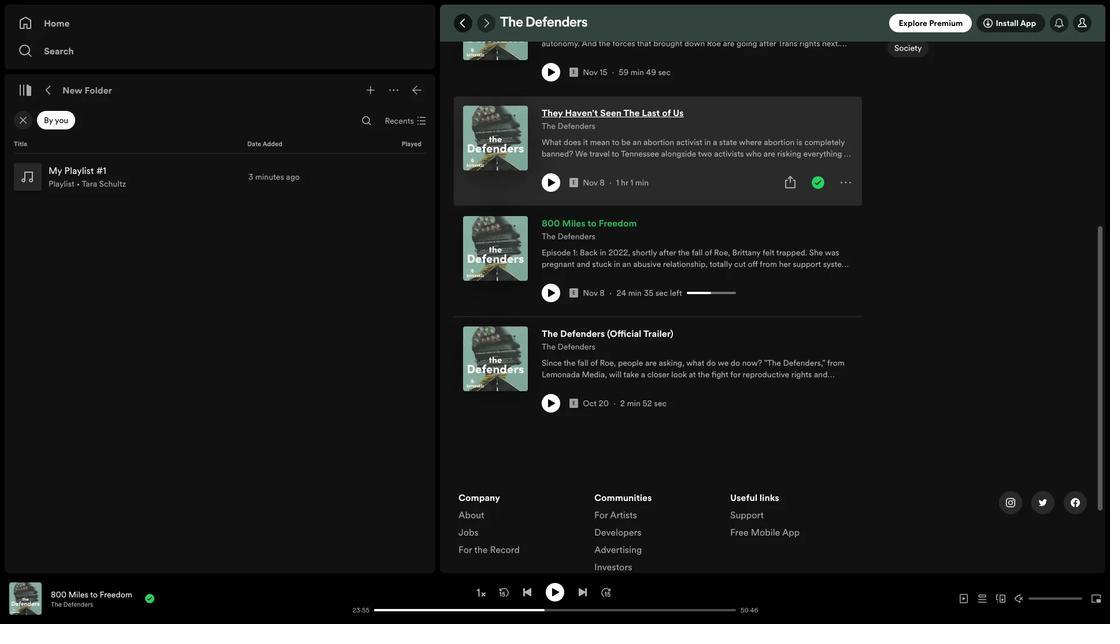 Task type: describe. For each thing, give the bounding box(es) containing it.
society link
[[888, 39, 929, 62]]

2
[[620, 398, 625, 409]]

links
[[760, 492, 780, 504]]

59 min 49 sec
[[619, 67, 671, 78]]

go forward image
[[482, 19, 491, 28]]

search link
[[19, 39, 422, 62]]

explore
[[899, 17, 928, 29]]

new
[[62, 84, 82, 97]]

nov 8 for to
[[583, 287, 605, 299]]

defenders inside top bar and user menu element
[[526, 16, 588, 30]]

volume off image
[[1015, 595, 1024, 604]]

investors link
[[595, 561, 632, 578]]

4.6
[[895, 10, 907, 21]]

52
[[643, 398, 652, 409]]

about
[[459, 509, 484, 522]]

min right the hr
[[635, 177, 649, 189]]

24
[[617, 287, 626, 299]]

schultz
[[99, 178, 126, 190]]

nov for miles
[[583, 287, 598, 299]]

Recents, List view field
[[376, 112, 433, 130]]

jobs link
[[459, 526, 479, 544]]

communities for artists developers advertising investors
[[595, 492, 652, 574]]

the
[[474, 544, 488, 556]]

list containing company
[[459, 492, 581, 561]]

skip forward 15 seconds image
[[601, 588, 611, 597]]

1 horizontal spatial 800 miles to freedom the defenders
[[542, 217, 637, 242]]

new folder
[[62, 84, 112, 97]]

35
[[644, 287, 654, 299]]

main element
[[5, 5, 435, 574]]

title
[[14, 140, 27, 149]]

nov for haven't
[[583, 177, 598, 189]]

app inside install app link
[[1021, 17, 1036, 29]]

record
[[490, 544, 520, 556]]

8 for seen
[[600, 177, 605, 189]]

left
[[670, 287, 682, 299]]

app inside useful links support free mobile app
[[782, 526, 800, 539]]

the inside top bar and user menu element
[[500, 16, 523, 30]]

investors
[[595, 561, 632, 574]]

1 explicit element from the top
[[570, 68, 578, 77]]

played
[[402, 140, 422, 149]]

top bar and user menu element
[[440, 5, 1106, 42]]

the defenders (official trailer) image
[[463, 327, 528, 392]]

the defenders link inside footer
[[51, 601, 93, 609]]

for the record link
[[459, 544, 520, 561]]

premium
[[929, 17, 963, 29]]

recents
[[385, 115, 414, 127]]

800 miles to freedom image
[[463, 216, 528, 281]]

24 min 35 sec left
[[617, 287, 682, 299]]

advertising
[[595, 544, 642, 556]]

e for defenders
[[573, 400, 576, 407]]

min for 49
[[631, 67, 644, 78]]

support link
[[730, 509, 764, 526]]

the defenders link for the defenders (official trailer)
[[542, 341, 596, 353]]

skip back 15 seconds image
[[500, 588, 509, 597]]

us
[[673, 106, 684, 119]]

1 e from the top
[[573, 69, 576, 76]]

e for miles
[[573, 290, 576, 297]]

1 1 from the left
[[616, 177, 619, 189]]

explore premium
[[899, 17, 963, 29]]

date added
[[247, 140, 282, 149]]

last
[[642, 106, 660, 119]]

useful
[[730, 492, 758, 504]]

connect to a device image
[[996, 595, 1006, 604]]

list containing useful links
[[730, 492, 852, 544]]

new folder button
[[60, 81, 114, 99]]

800 miles to freedom the defenders inside the now playing: 800 miles to freedom by the defenders footer
[[51, 589, 132, 609]]

4.6 button
[[888, 6, 937, 25]]

to inside footer
[[90, 589, 98, 601]]

next image
[[578, 588, 588, 597]]

sec for freedom
[[656, 287, 668, 299]]

By you checkbox
[[37, 111, 75, 130]]

the defenders (official trailer) link
[[542, 327, 674, 341]]

Society checkbox
[[888, 39, 929, 57]]

defenders inside they haven't seen the last of us the defenders
[[558, 120, 596, 132]]

explore premium button
[[890, 14, 972, 32]]

hr
[[621, 177, 628, 189]]

23:55
[[353, 606, 370, 615]]

for inside company about jobs for the record
[[459, 544, 472, 556]]

free mobile app link
[[730, 526, 800, 544]]

tara
[[82, 178, 97, 190]]

playlist
[[49, 178, 74, 190]]

install app
[[996, 17, 1036, 29]]

society
[[895, 42, 922, 54]]

seen
[[600, 106, 622, 119]]

nov 15
[[583, 67, 608, 78]]

added
[[263, 140, 282, 149]]

•
[[76, 178, 80, 190]]

what's new image
[[1055, 19, 1064, 28]]



Task type: vqa. For each thing, say whether or not it's contained in the screenshot.
the Advertising
yes



Task type: locate. For each thing, give the bounding box(es) containing it.
player controls element
[[183, 583, 764, 615]]

previous image
[[523, 588, 532, 597]]

1 vertical spatial nov 8
[[583, 287, 605, 299]]

they haven't seen the last of us link
[[542, 106, 684, 120]]

2 explicit element from the top
[[570, 178, 578, 187]]

they
[[542, 106, 563, 119]]

2 min 52 sec
[[620, 398, 667, 409]]

min
[[631, 67, 644, 78], [635, 177, 649, 189], [628, 287, 642, 299], [627, 398, 641, 409]]

defenders inside footer
[[63, 601, 93, 609]]

explicit element left 24
[[570, 289, 578, 298]]

3 e from the top
[[573, 290, 576, 297]]

about link
[[459, 509, 484, 526]]

company about jobs for the record
[[459, 492, 520, 556]]

search
[[44, 45, 74, 57]]

1 horizontal spatial miles
[[562, 217, 586, 230]]

1 left the hr
[[616, 177, 619, 189]]

nov left 15
[[583, 67, 598, 78]]

explicit element left oct
[[570, 399, 578, 408]]

joy is resistance image
[[463, 0, 528, 60]]

list containing communities
[[595, 492, 717, 591]]

0 vertical spatial 800
[[542, 217, 560, 230]]

nov left 24
[[583, 287, 598, 299]]

0 vertical spatial 8
[[600, 177, 605, 189]]

miles inside footer
[[69, 589, 88, 601]]

facebook image
[[1071, 499, 1080, 508]]

0 vertical spatial freedom
[[599, 217, 637, 230]]

0 horizontal spatial to
[[90, 589, 98, 601]]

0 horizontal spatial 800
[[51, 589, 66, 601]]

play image
[[551, 588, 560, 597]]

they haven't seen the last of us image
[[463, 106, 528, 171]]

0 horizontal spatial 800 miles to freedom link
[[51, 589, 132, 601]]

0 horizontal spatial 800 miles to freedom the defenders
[[51, 589, 132, 609]]

0 vertical spatial nov
[[583, 67, 598, 78]]

you
[[55, 115, 68, 126]]

0 horizontal spatial app
[[782, 526, 800, 539]]

8 for to
[[600, 287, 605, 299]]

0 horizontal spatial miles
[[69, 589, 88, 601]]

mobile
[[751, 526, 780, 539]]

min right 2
[[627, 398, 641, 409]]

now playing: 800 miles to freedom by the defenders footer
[[9, 583, 335, 615]]

800 inside footer
[[51, 589, 66, 601]]

1 nov 8 from the top
[[583, 177, 605, 189]]

they haven't seen the last of us the defenders
[[542, 106, 684, 132]]

communities
[[595, 492, 652, 504]]

0 vertical spatial nov 8
[[583, 177, 605, 189]]

the inside the now playing: 800 miles to freedom by the defenders footer
[[51, 601, 62, 609]]

home link
[[19, 12, 422, 35]]

3 list from the left
[[730, 492, 852, 544]]

the
[[542, 10, 556, 21], [500, 16, 523, 30], [624, 106, 640, 119], [542, 120, 556, 132], [542, 231, 556, 242], [542, 327, 558, 340], [542, 341, 556, 353], [51, 601, 62, 609]]

artists
[[610, 509, 637, 522]]

1 vertical spatial sec
[[656, 287, 668, 299]]

support
[[730, 509, 764, 522]]

1 vertical spatial to
[[90, 589, 98, 601]]

1 list from the left
[[459, 492, 581, 561]]

the defenders (official trailer) the defenders
[[542, 327, 674, 353]]

search in your library image
[[362, 116, 371, 125]]

by
[[44, 115, 53, 126]]

sec
[[658, 67, 671, 78], [656, 287, 668, 299], [654, 398, 667, 409]]

1 vertical spatial for
[[459, 544, 472, 556]]

none search field inside main element
[[357, 112, 376, 130]]

nov 8 left 24
[[583, 287, 605, 299]]

1 horizontal spatial app
[[1021, 17, 1036, 29]]

1
[[616, 177, 619, 189], [631, 177, 633, 189]]

1 vertical spatial nov
[[583, 177, 598, 189]]

for inside communities for artists developers advertising investors
[[595, 509, 608, 522]]

1 right the hr
[[631, 177, 633, 189]]

explicit element left nov 15
[[570, 68, 578, 77]]

1 horizontal spatial 800
[[542, 217, 560, 230]]

e
[[573, 69, 576, 76], [573, 179, 576, 186], [573, 290, 576, 297], [573, 400, 576, 407]]

4 e from the top
[[573, 400, 576, 407]]

useful links support free mobile app
[[730, 492, 800, 539]]

0 vertical spatial 800 miles to freedom link
[[542, 216, 637, 230]]

miles
[[562, 217, 586, 230], [69, 589, 88, 601]]

8 left 24
[[600, 287, 605, 299]]

defenders
[[558, 10, 596, 21], [526, 16, 588, 30], [558, 120, 596, 132], [558, 231, 596, 242], [560, 327, 605, 340], [558, 341, 596, 353], [63, 601, 93, 609]]

playlist • tara schultz
[[49, 178, 126, 190]]

install
[[996, 17, 1019, 29]]

to
[[588, 217, 597, 230], [90, 589, 98, 601]]

nov 8
[[583, 177, 605, 189], [583, 287, 605, 299]]

explicit element for miles
[[570, 289, 578, 298]]

by you
[[44, 115, 68, 126]]

15
[[600, 67, 608, 78]]

the defenders link for they haven't seen the last of us
[[542, 120, 596, 132]]

oct 20
[[583, 398, 609, 409]]

sec right 52
[[654, 398, 667, 409]]

min for 52
[[627, 398, 641, 409]]

e for haven't
[[573, 179, 576, 186]]

explicit element
[[570, 68, 578, 77], [570, 178, 578, 187], [570, 289, 578, 298], [570, 399, 578, 408]]

0 vertical spatial sec
[[658, 67, 671, 78]]

e left the hr
[[573, 179, 576, 186]]

1 vertical spatial 800 miles to freedom the defenders
[[51, 589, 132, 609]]

trailer)
[[644, 327, 674, 340]]

1 hr 1 min
[[616, 177, 649, 189]]

0 vertical spatial miles
[[562, 217, 586, 230]]

folder
[[85, 84, 112, 97]]

1 vertical spatial 800
[[51, 589, 66, 601]]

free
[[730, 526, 749, 539]]

nov
[[583, 67, 598, 78], [583, 177, 598, 189], [583, 287, 598, 299]]

advertising link
[[595, 544, 642, 561]]

800 for rightmost 800 miles to freedom link
[[542, 217, 560, 230]]

explicit element for defenders
[[570, 399, 578, 408]]

for left 'artists'
[[595, 509, 608, 522]]

developers link
[[595, 526, 642, 544]]

20
[[599, 398, 609, 409]]

800 for the left 800 miles to freedom link
[[51, 589, 66, 601]]

2 list from the left
[[595, 492, 717, 591]]

clear filters image
[[19, 116, 28, 125]]

for artists link
[[595, 509, 637, 526]]

for
[[595, 509, 608, 522], [459, 544, 472, 556]]

0 vertical spatial for
[[595, 509, 608, 522]]

sec right 35
[[656, 287, 668, 299]]

for left the
[[459, 544, 472, 556]]

2 e from the top
[[573, 179, 576, 186]]

2 horizontal spatial list
[[730, 492, 852, 544]]

instagram image
[[1006, 499, 1016, 508]]

(official
[[607, 327, 642, 340]]

now playing view image
[[27, 588, 36, 597]]

the defenders link
[[542, 9, 596, 21], [542, 120, 596, 132], [542, 230, 596, 242], [542, 341, 596, 353], [51, 601, 93, 609]]

59
[[619, 67, 629, 78]]

2 nov from the top
[[583, 177, 598, 189]]

change speed image
[[475, 588, 487, 599]]

1 vertical spatial app
[[782, 526, 800, 539]]

1 vertical spatial 8
[[600, 287, 605, 299]]

install app link
[[977, 14, 1046, 32]]

2 vertical spatial sec
[[654, 398, 667, 409]]

date
[[247, 140, 261, 149]]

0 vertical spatial app
[[1021, 17, 1036, 29]]

2 vertical spatial nov
[[583, 287, 598, 299]]

1 vertical spatial freedom
[[100, 589, 132, 601]]

e left oct
[[573, 400, 576, 407]]

the defenders inside top bar and user menu element
[[500, 16, 588, 30]]

0 horizontal spatial freedom
[[100, 589, 132, 601]]

miles for the left 800 miles to freedom link
[[69, 589, 88, 601]]

oct
[[583, 398, 597, 409]]

the defenders link for 800 miles to freedom
[[542, 230, 596, 242]]

2 nov 8 from the top
[[583, 287, 605, 299]]

None search field
[[357, 112, 376, 130]]

8
[[600, 177, 605, 189], [600, 287, 605, 299]]

e left nov 15
[[573, 69, 576, 76]]

3 nov from the top
[[583, 287, 598, 299]]

4 explicit element from the top
[[570, 399, 578, 408]]

1 horizontal spatial for
[[595, 509, 608, 522]]

800 miles to freedom the defenders
[[542, 217, 637, 242], [51, 589, 132, 609]]

company
[[459, 492, 500, 504]]

800 miles to freedom link
[[542, 216, 637, 230], [51, 589, 132, 601]]

freedom inside footer
[[100, 589, 132, 601]]

haven't
[[565, 106, 598, 119]]

developers
[[595, 526, 642, 539]]

1 horizontal spatial to
[[588, 217, 597, 230]]

group inside main element
[[9, 158, 431, 195]]

0 vertical spatial to
[[588, 217, 597, 230]]

1 nov from the top
[[583, 67, 598, 78]]

sec for trailer)
[[654, 398, 667, 409]]

50:46
[[741, 606, 758, 615]]

1 8 from the top
[[600, 177, 605, 189]]

twitter image
[[1039, 499, 1048, 508]]

app right install
[[1021, 17, 1036, 29]]

miles for rightmost 800 miles to freedom link
[[562, 217, 586, 230]]

1 horizontal spatial 800 miles to freedom link
[[542, 216, 637, 230]]

explicit element for haven't
[[570, 178, 578, 187]]

2 1 from the left
[[631, 177, 633, 189]]

of
[[662, 106, 671, 119]]

49
[[646, 67, 656, 78]]

2 8 from the top
[[600, 287, 605, 299]]

app right mobile
[[782, 526, 800, 539]]

8 left the hr
[[600, 177, 605, 189]]

min left 35
[[628, 287, 642, 299]]

0 horizontal spatial for
[[459, 544, 472, 556]]

1 vertical spatial miles
[[69, 589, 88, 601]]

3 explicit element from the top
[[570, 289, 578, 298]]

0 horizontal spatial list
[[459, 492, 581, 561]]

group containing playlist
[[9, 158, 431, 195]]

home
[[44, 17, 70, 29]]

list
[[459, 492, 581, 561], [595, 492, 717, 591], [730, 492, 852, 544]]

min right 59
[[631, 67, 644, 78]]

the defenders
[[542, 10, 596, 21], [500, 16, 588, 30]]

app
[[1021, 17, 1036, 29], [782, 526, 800, 539]]

0 vertical spatial 800 miles to freedom the defenders
[[542, 217, 637, 242]]

go back image
[[459, 19, 468, 28]]

1 horizontal spatial list
[[595, 492, 717, 591]]

explicit element left the hr
[[570, 178, 578, 187]]

sec right '49'
[[658, 67, 671, 78]]

1 horizontal spatial freedom
[[599, 217, 637, 230]]

e left 24
[[573, 290, 576, 297]]

nov 8 left the hr
[[583, 177, 605, 189]]

group
[[9, 158, 431, 195]]

min for 35
[[628, 287, 642, 299]]

1 vertical spatial 800 miles to freedom link
[[51, 589, 132, 601]]

0 horizontal spatial 1
[[616, 177, 619, 189]]

nov left the hr
[[583, 177, 598, 189]]

jobs
[[459, 526, 479, 539]]

1 horizontal spatial 1
[[631, 177, 633, 189]]

nov 8 for seen
[[583, 177, 605, 189]]



